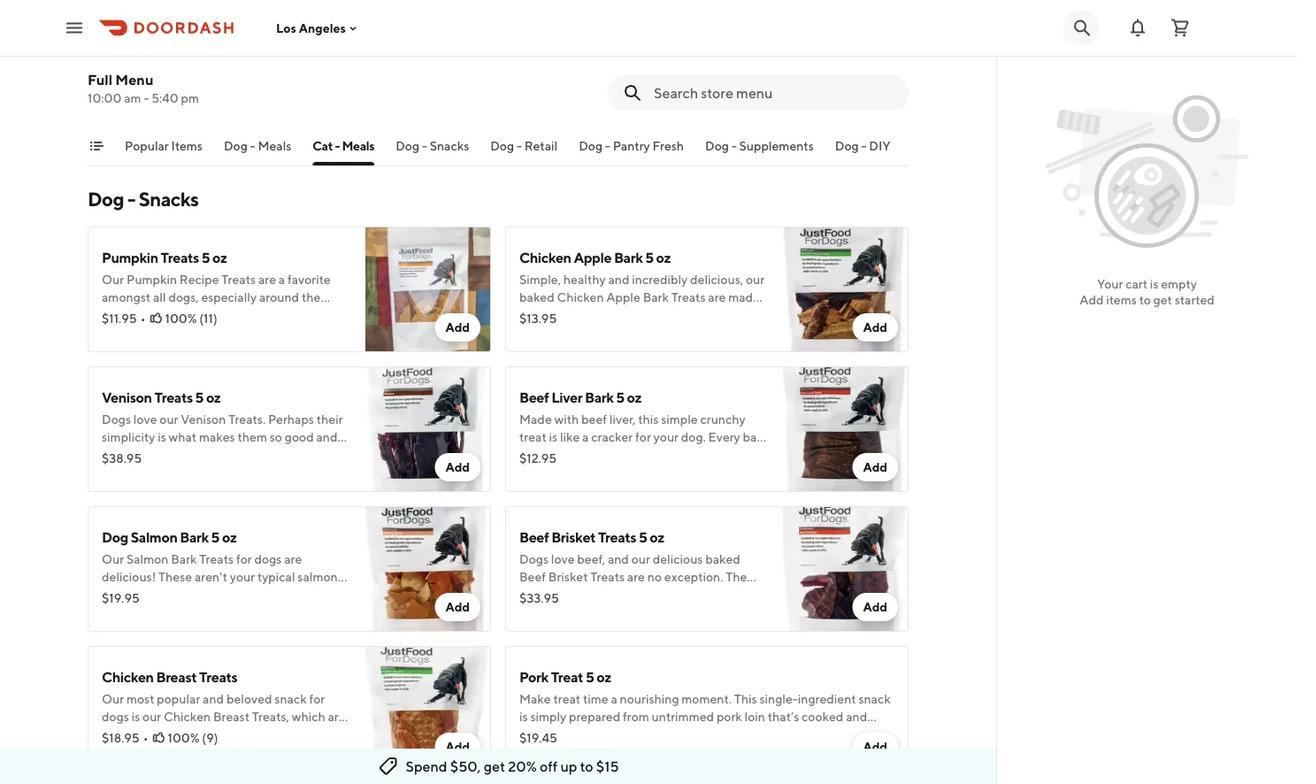 Task type: vqa. For each thing, say whether or not it's contained in the screenshot.
dog
yes



Task type: locate. For each thing, give the bounding box(es) containing it.
bark right salmon
[[180, 529, 209, 546]]

full
[[88, 71, 112, 88]]

dog for dog - retail button
[[490, 138, 514, 153]]

0 vertical spatial to
[[1140, 292, 1151, 307]]

- for the "dog - diy" button
[[861, 138, 867, 153]]

dog for dog - snacks 'button'
[[396, 138, 420, 153]]

$18.95 •
[[102, 731, 148, 745]]

meals inside button
[[258, 138, 291, 153]]

add for dog salmon bark 5 oz
[[445, 600, 470, 614]]

oz down (11)
[[206, 389, 221, 406]]

dog - supplements button
[[705, 137, 814, 165]]

- for dog - retail button
[[517, 138, 522, 153]]

dog - snacks
[[396, 138, 469, 153], [88, 188, 199, 211]]

dog - pantry fresh
[[579, 138, 684, 153]]

notification bell image
[[1127, 17, 1149, 38]]

salmon
[[131, 529, 177, 546]]

20%
[[508, 758, 537, 775]]

- right items
[[250, 138, 255, 153]]

fish & chicken 18 oz image
[[365, 11, 491, 136]]

beef left the brisket
[[519, 529, 549, 546]]

0 vertical spatial beef
[[519, 389, 549, 406]]

dog
[[224, 138, 248, 153], [396, 138, 420, 153], [490, 138, 514, 153], [579, 138, 603, 153], [705, 138, 729, 153], [835, 138, 859, 153], [88, 188, 124, 211], [102, 529, 128, 546]]

dog - snacks down fish & chicken 18 oz image
[[396, 138, 469, 153]]

is
[[1150, 277, 1159, 291]]

1 horizontal spatial meals
[[342, 138, 375, 153]]

• right $18.95
[[143, 731, 148, 745]]

chicken apple bark 5 oz
[[519, 249, 671, 266]]

snacks
[[430, 138, 469, 153], [139, 188, 199, 211]]

started
[[1175, 292, 1215, 307]]

1 vertical spatial •
[[143, 731, 148, 745]]

1 beef from the top
[[519, 389, 549, 406]]

-
[[144, 91, 149, 105], [250, 138, 255, 153], [335, 138, 340, 153], [422, 138, 427, 153], [517, 138, 522, 153], [605, 138, 611, 153], [732, 138, 737, 153], [861, 138, 867, 153], [127, 188, 135, 211]]

los angeles button
[[276, 21, 360, 35]]

get
[[1154, 292, 1172, 307], [484, 758, 505, 775]]

chicken apple bark 5 oz image
[[783, 227, 909, 352]]

dog salmon bark 5 oz image
[[365, 506, 491, 632]]

meals
[[258, 138, 291, 153], [342, 138, 375, 153]]

cat - meals
[[313, 138, 375, 153]]

$38.95
[[102, 451, 142, 465]]

dog - snacks down popular items button
[[88, 188, 199, 211]]

0 horizontal spatial snacks
[[139, 188, 199, 211]]

to inside the your cart is empty add items to get started
[[1140, 292, 1151, 307]]

$14.79
[[102, 95, 138, 110]]

add for beef liver bark 5 oz
[[863, 460, 888, 474]]

$19.95
[[102, 591, 140, 605]]

0 vertical spatial •
[[140, 311, 146, 326]]

100% (9)
[[168, 731, 218, 745]]

- left the pantry
[[605, 138, 611, 153]]

- left diy
[[861, 138, 867, 153]]

•
[[140, 311, 146, 326], [143, 731, 148, 745]]

bark right apple
[[614, 249, 643, 266]]

bark for apple
[[614, 249, 643, 266]]

0 vertical spatial snacks
[[430, 138, 469, 153]]

get inside the your cart is empty add items to get started
[[1154, 292, 1172, 307]]

(11)
[[199, 311, 217, 326]]

2 vertical spatial chicken
[[102, 669, 154, 685]]

10:00
[[88, 91, 122, 105]]

0 horizontal spatial to
[[580, 758, 593, 775]]

to
[[1140, 292, 1151, 307], [580, 758, 593, 775]]

0 horizontal spatial dog - snacks
[[88, 188, 199, 211]]

your
[[1097, 277, 1123, 291]]

- left supplements
[[732, 138, 737, 153]]

add button for beef brisket treats 5 oz
[[853, 593, 898, 621]]

0 vertical spatial bark
[[614, 249, 643, 266]]

1 meals from the left
[[258, 138, 291, 153]]

dog left salmon
[[102, 529, 128, 546]]

18
[[196, 33, 210, 50]]

get down is
[[1154, 292, 1172, 307]]

- down fish & chicken 18 oz image
[[422, 138, 427, 153]]

1 horizontal spatial dog - snacks
[[396, 138, 469, 153]]

2 vertical spatial bark
[[180, 529, 209, 546]]

popular items button
[[125, 137, 203, 165]]

pumpkin treats 5 oz
[[102, 249, 227, 266]]

meals left "cat"
[[258, 138, 291, 153]]

pantry
[[613, 138, 650, 153]]

dog - diy
[[835, 138, 891, 153]]

fish & chicken 18 oz
[[102, 33, 227, 50]]

add button
[[435, 313, 481, 342], [853, 313, 898, 342], [435, 453, 481, 481], [853, 453, 898, 481], [435, 593, 481, 621], [853, 593, 898, 621], [435, 733, 481, 761], [853, 733, 898, 761]]

1 vertical spatial bark
[[585, 389, 614, 406]]

add for chicken breast treats
[[445, 739, 470, 754]]

to right up
[[580, 758, 593, 775]]

100%
[[165, 311, 197, 326], [168, 731, 200, 745]]

dog right cat - meals
[[396, 138, 420, 153]]

to for items
[[1140, 292, 1151, 307]]

meals right "cat"
[[342, 138, 375, 153]]

2 beef from the top
[[519, 529, 549, 546]]

0 vertical spatial chicken
[[142, 33, 194, 50]]

add button for chicken apple bark 5 oz
[[853, 313, 898, 342]]

your cart is empty add items to get started
[[1080, 277, 1215, 307]]

- for dog - pantry fresh button on the top of the page
[[605, 138, 611, 153]]

dog - diy button
[[835, 137, 891, 165]]

- for dog - meals button
[[250, 138, 255, 153]]

spend $50, get 20% off up to $15
[[406, 758, 619, 775]]

chicken breast treats image
[[365, 646, 491, 772]]

5:40
[[152, 91, 179, 105]]

2 meals from the left
[[342, 138, 375, 153]]

100% left (11)
[[165, 311, 197, 326]]

1 horizontal spatial snacks
[[430, 138, 469, 153]]

0 vertical spatial get
[[1154, 292, 1172, 307]]

- for dog - supplements button
[[732, 138, 737, 153]]

dog down show menu categories icon
[[88, 188, 124, 211]]

dog - meals
[[224, 138, 291, 153]]

am
[[124, 91, 141, 105]]

- inside 'button'
[[422, 138, 427, 153]]

- right 'am' at the left of page
[[144, 91, 149, 105]]

5 up (11)
[[202, 249, 210, 266]]

0 horizontal spatial meals
[[258, 138, 291, 153]]

dog right items
[[224, 138, 248, 153]]

popular
[[125, 138, 169, 153]]

chicken
[[142, 33, 194, 50], [519, 249, 571, 266], [102, 669, 154, 685]]

chicken left breast
[[102, 669, 154, 685]]

treats
[[161, 249, 199, 266], [154, 389, 193, 406], [598, 529, 636, 546], [199, 669, 237, 685]]

100% left (9)
[[168, 731, 200, 745]]

bark right liver
[[585, 389, 614, 406]]

1 vertical spatial dog - snacks
[[88, 188, 199, 211]]

oz right treat
[[597, 669, 611, 685]]

1 vertical spatial to
[[580, 758, 593, 775]]

add
[[1080, 292, 1104, 307], [445, 320, 470, 335], [863, 320, 888, 335], [445, 460, 470, 474], [863, 460, 888, 474], [445, 600, 470, 614], [863, 600, 888, 614], [445, 739, 470, 754], [863, 739, 888, 754]]

off
[[540, 758, 558, 775]]

1 vertical spatial beef
[[519, 529, 549, 546]]

oz
[[212, 33, 227, 50], [212, 249, 227, 266], [656, 249, 671, 266], [206, 389, 221, 406], [627, 389, 642, 406], [222, 529, 237, 546], [650, 529, 664, 546], [597, 669, 611, 685]]

- left retail
[[517, 138, 522, 153]]

5 right the venison in the left of the page
[[195, 389, 204, 406]]

pumpkin treats 5 oz image
[[365, 227, 491, 352]]

los angeles
[[276, 21, 346, 35]]

pork
[[519, 669, 549, 685]]

beef for beef brisket treats 5 oz
[[519, 529, 549, 546]]

1 horizontal spatial get
[[1154, 292, 1172, 307]]

up
[[561, 758, 577, 775]]

to down cart
[[1140, 292, 1151, 307]]

add button for dog salmon bark 5 oz
[[435, 593, 481, 621]]

$18.95
[[102, 731, 139, 745]]

pumpkin
[[102, 249, 158, 266]]

dog left retail
[[490, 138, 514, 153]]

beef for beef liver bark 5 oz
[[519, 389, 549, 406]]

0 vertical spatial 100%
[[165, 311, 197, 326]]

chicken left apple
[[519, 249, 571, 266]]

dog inside button
[[490, 138, 514, 153]]

5 right liver
[[616, 389, 625, 406]]

pm
[[181, 91, 199, 105]]

5 right treat
[[586, 669, 594, 685]]

$33.95
[[519, 591, 559, 605]]

beef
[[519, 389, 549, 406], [519, 529, 549, 546]]

$19.45
[[519, 731, 557, 745]]

1 vertical spatial snacks
[[139, 188, 199, 211]]

beef brisket treats 5 oz image
[[783, 506, 909, 632]]

• right $11.95
[[140, 311, 146, 326]]

bark for salmon
[[180, 529, 209, 546]]

snacks down popular items button
[[139, 188, 199, 211]]

cat
[[313, 138, 333, 153]]

$11.95 •
[[102, 311, 146, 326]]

supplements
[[739, 138, 814, 153]]

chicken right '&'
[[142, 33, 194, 50]]

beef left liver
[[519, 389, 549, 406]]

dog salmon bark 5 oz
[[102, 529, 237, 546]]

pork treat 5 oz
[[519, 669, 611, 685]]

dog right fresh in the top right of the page
[[705, 138, 729, 153]]

beef liver bark 5 oz
[[519, 389, 642, 406]]

chicken for chicken breast treats
[[102, 669, 154, 685]]

dog left diy
[[835, 138, 859, 153]]

Item Search search field
[[654, 83, 895, 103]]

1 horizontal spatial to
[[1140, 292, 1151, 307]]

snacks left dog - retail
[[430, 138, 469, 153]]

5
[[202, 249, 210, 266], [645, 249, 654, 266], [195, 389, 204, 406], [616, 389, 625, 406], [211, 529, 220, 546], [639, 529, 647, 546], [586, 669, 594, 685]]

get left 20%
[[484, 758, 505, 775]]

1 vertical spatial get
[[484, 758, 505, 775]]

add for pumpkin treats 5 oz
[[445, 320, 470, 335]]

dog - supplements
[[705, 138, 814, 153]]

dog left the pantry
[[579, 138, 603, 153]]

chicken for chicken apple bark 5 oz
[[519, 249, 571, 266]]

1 vertical spatial 100%
[[168, 731, 200, 745]]

&
[[131, 33, 140, 50]]

dog for dog - meals button
[[224, 138, 248, 153]]

brisket
[[552, 529, 596, 546]]

dog - meals button
[[224, 137, 291, 165]]

- inside button
[[517, 138, 522, 153]]

dog inside 'button'
[[396, 138, 420, 153]]

treat
[[551, 669, 583, 685]]

fish
[[102, 33, 128, 50]]

popular items
[[125, 138, 203, 153]]

1 vertical spatial chicken
[[519, 249, 571, 266]]

oz up (11)
[[212, 249, 227, 266]]

bark
[[614, 249, 643, 266], [585, 389, 614, 406], [180, 529, 209, 546]]



Task type: describe. For each thing, give the bounding box(es) containing it.
0 items, open order cart image
[[1170, 17, 1191, 38]]

fresh
[[653, 138, 684, 153]]

100% (11)
[[165, 311, 217, 326]]

treats right the brisket
[[598, 529, 636, 546]]

0 horizontal spatial get
[[484, 758, 505, 775]]

- for dog - snacks 'button'
[[422, 138, 427, 153]]

open menu image
[[64, 17, 85, 38]]

menu
[[115, 71, 154, 88]]

- down popular
[[127, 188, 135, 211]]

add inside the your cart is empty add items to get started
[[1080, 292, 1104, 307]]

add button for chicken breast treats
[[435, 733, 481, 761]]

100% for treats
[[165, 311, 197, 326]]

dog for dog - supplements button
[[705, 138, 729, 153]]

add button for beef liver bark 5 oz
[[853, 453, 898, 481]]

apple
[[574, 249, 612, 266]]

cart
[[1126, 277, 1148, 291]]

spend
[[406, 758, 447, 775]]

venison treats 5 oz
[[102, 389, 221, 406]]

$15
[[596, 758, 619, 775]]

items
[[171, 138, 203, 153]]

$11.95
[[102, 311, 137, 326]]

venison
[[102, 389, 152, 406]]

oz right liver
[[627, 389, 642, 406]]

liver
[[552, 389, 582, 406]]

add for venison treats 5 oz
[[445, 460, 470, 474]]

5 right apple
[[645, 249, 654, 266]]

snacks inside 'button'
[[430, 138, 469, 153]]

retail
[[525, 138, 558, 153]]

beef brisket treats 5 oz
[[519, 529, 664, 546]]

dog for the "dog - diy" button
[[835, 138, 859, 153]]

bark for liver
[[585, 389, 614, 406]]

oz right apple
[[656, 249, 671, 266]]

chicken breast treats
[[102, 669, 237, 685]]

add for chicken apple bark 5 oz
[[863, 320, 888, 335]]

dog - retail button
[[490, 137, 558, 165]]

to for up
[[580, 758, 593, 775]]

0 vertical spatial dog - snacks
[[396, 138, 469, 153]]

angeles
[[299, 21, 346, 35]]

add button for pumpkin treats 5 oz
[[435, 313, 481, 342]]

oz right the brisket
[[650, 529, 664, 546]]

dog - snacks button
[[396, 137, 469, 165]]

dog - retail
[[490, 138, 558, 153]]

meals for cat - meals
[[342, 138, 375, 153]]

(9)
[[202, 731, 218, 745]]

- inside full menu 10:00 am - 5:40 pm
[[144, 91, 149, 105]]

beef liver bark 5 oz image
[[783, 366, 909, 492]]

treats right the venison in the left of the page
[[154, 389, 193, 406]]

items
[[1106, 292, 1137, 307]]

$13.95
[[519, 311, 557, 326]]

5 right the brisket
[[639, 529, 647, 546]]

add button for venison treats 5 oz
[[435, 453, 481, 481]]

5 right salmon
[[211, 529, 220, 546]]

100% for breast
[[168, 731, 200, 745]]

los
[[276, 21, 296, 35]]

breast
[[156, 669, 197, 685]]

treats right pumpkin
[[161, 249, 199, 266]]

full menu 10:00 am - 5:40 pm
[[88, 71, 199, 105]]

• for pumpkin
[[140, 311, 146, 326]]

oz right salmon
[[222, 529, 237, 546]]

add for beef brisket treats 5 oz
[[863, 600, 888, 614]]

$50,
[[450, 758, 481, 775]]

oz right 18
[[212, 33, 227, 50]]

meals for dog - meals
[[258, 138, 291, 153]]

dog - pantry fresh button
[[579, 137, 684, 165]]

- right "cat"
[[335, 138, 340, 153]]

• for chicken
[[143, 731, 148, 745]]

show menu categories image
[[89, 139, 104, 153]]

diy
[[869, 138, 891, 153]]

$12.95
[[519, 451, 557, 465]]

venison treats 5 oz image
[[365, 366, 491, 492]]

dog for dog - pantry fresh button on the top of the page
[[579, 138, 603, 153]]

treats right breast
[[199, 669, 237, 685]]

empty
[[1161, 277, 1197, 291]]



